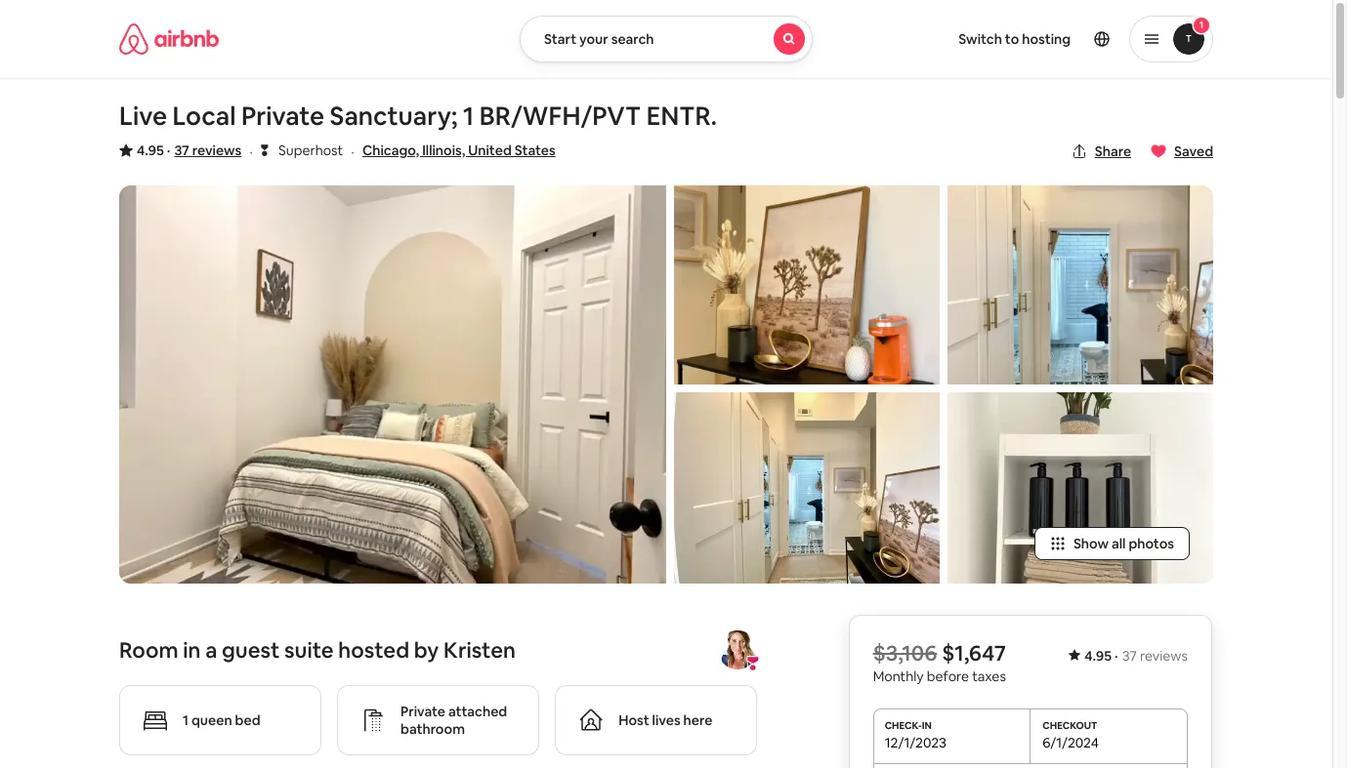 Task type: describe. For each thing, give the bounding box(es) containing it.
live
[[119, 100, 167, 133]]

your
[[579, 30, 608, 48]]

photos
[[1129, 536, 1174, 553]]

0 horizontal spatial 4.95
[[137, 142, 164, 159]]

a
[[205, 637, 217, 665]]

kristen is a superhost. image
[[746, 657, 761, 672]]

in
[[183, 637, 201, 665]]

bed
[[235, 712, 260, 730]]

enjoy a good night's rest or leisurely morning in bed. image
[[119, 186, 666, 584]]

pull the door drape for privacy or tuck it back for an open feel. image
[[948, 186, 1213, 385]]

start
[[544, 30, 577, 48]]

$3,106 $1,647 monthly before taxes
[[873, 640, 1006, 686]]

1 button
[[1129, 16, 1213, 63]]

before
[[927, 668, 969, 686]]

united
[[468, 142, 512, 159]]

guest
[[222, 637, 280, 665]]

switch to hosting link
[[947, 19, 1082, 60]]

attached
[[448, 704, 507, 721]]

1 vertical spatial 4.95
[[1085, 648, 1112, 666]]

queen
[[192, 712, 232, 730]]

· chicago, illinois, united states
[[351, 142, 556, 162]]

share
[[1095, 143, 1131, 160]]

superhost
[[278, 142, 343, 159]]

hosting
[[1022, 30, 1071, 48]]

1 horizontal spatial 1
[[463, 100, 474, 133]]

$3,106
[[873, 640, 937, 667]]

local
[[172, 100, 236, 133]]

professional shampoo and conditioner and body gel are complimentary! image
[[948, 393, 1213, 584]]

0 horizontal spatial 37
[[174, 142, 189, 159]]

suite
[[284, 637, 334, 665]]

suite entry views image
[[674, 393, 940, 584]]

6/1/2024
[[1043, 735, 1099, 752]]

host lives here
[[619, 712, 713, 730]]

private attached bathroom
[[401, 704, 507, 739]]

saved button
[[1143, 135, 1221, 168]]

$1,647
[[942, 640, 1006, 667]]

states
[[515, 142, 556, 159]]

0 vertical spatial 4.95 · 37 reviews
[[137, 142, 242, 159]]

taxes
[[972, 668, 1006, 686]]

search
[[611, 30, 654, 48]]

br/wfh/pvt
[[479, 100, 641, 133]]

Start your search search field
[[520, 16, 813, 63]]

share button
[[1064, 135, 1139, 168]]

show
[[1074, 536, 1109, 553]]

profile element
[[836, 0, 1213, 78]]



Task type: locate. For each thing, give the bounding box(es) containing it.
1 vertical spatial reviews
[[1140, 648, 1188, 666]]

0 horizontal spatial 1
[[183, 712, 189, 730]]

1 vertical spatial 37
[[1122, 648, 1137, 666]]

start your search
[[544, 30, 654, 48]]

4.95
[[137, 142, 164, 159], [1085, 648, 1112, 666]]

saved
[[1174, 143, 1213, 160]]

room
[[119, 637, 178, 665]]

·
[[167, 142, 170, 159], [249, 142, 253, 162], [351, 142, 355, 162], [1115, 648, 1118, 666]]

0 vertical spatial private
[[241, 100, 324, 133]]

start your search button
[[520, 16, 813, 63]]

hosted
[[338, 637, 409, 665]]

2 vertical spatial 1
[[183, 712, 189, 730]]

1 vertical spatial 1
[[463, 100, 474, 133]]

kristen
[[444, 637, 516, 665]]

0 vertical spatial reviews
[[192, 142, 242, 159]]

show all photos button
[[1035, 528, 1190, 561]]

1 for 1 queen bed
[[183, 712, 189, 730]]

host
[[619, 712, 649, 730]]

illinois,
[[422, 142, 465, 159]]

reviews
[[192, 142, 242, 159], [1140, 648, 1188, 666]]

by
[[414, 637, 439, 665]]

1 vertical spatial 4.95 · 37 reviews
[[1085, 648, 1188, 666]]

0 horizontal spatial 4.95 · 37 reviews
[[137, 142, 242, 159]]

4.95 down live
[[137, 142, 164, 159]]

switch
[[959, 30, 1002, 48]]

1 horizontal spatial private
[[401, 704, 445, 721]]

bathroom
[[401, 721, 465, 739]]

room in a guest suite hosted by kristen
[[119, 637, 516, 665]]

monthly
[[873, 668, 924, 686]]

sanctuary;
[[330, 100, 458, 133]]

0 vertical spatial 4.95
[[137, 142, 164, 159]]

chicago,
[[362, 142, 419, 159]]

1 for 1
[[1200, 19, 1204, 31]]

entr.
[[647, 100, 717, 133]]

1 vertical spatial private
[[401, 704, 445, 721]]

1 horizontal spatial 4.95
[[1085, 648, 1112, 666]]

0 vertical spatial 37
[[174, 142, 189, 159]]

1 queen bed
[[183, 712, 260, 730]]

private up 󰀃
[[241, 100, 324, 133]]

to
[[1005, 30, 1019, 48]]

0 horizontal spatial private
[[241, 100, 324, 133]]

chicago, illinois, united states button
[[362, 139, 556, 162]]

1 horizontal spatial 4.95 · 37 reviews
[[1085, 648, 1188, 666]]

lives
[[652, 712, 681, 730]]

4.95 · 37 reviews
[[137, 142, 242, 159], [1085, 648, 1188, 666]]

12/1/2023
[[885, 735, 947, 752]]

0 vertical spatial 1
[[1200, 19, 1204, 31]]

37 reviews button
[[174, 141, 242, 160]]

private
[[241, 100, 324, 133], [401, 704, 445, 721]]

switch to hosting
[[959, 30, 1071, 48]]

2 horizontal spatial 1
[[1200, 19, 1204, 31]]

show all photos
[[1074, 536, 1174, 553]]

0 horizontal spatial reviews
[[192, 142, 242, 159]]

kristen image
[[718, 631, 757, 670], [718, 631, 757, 670]]

1 horizontal spatial 37
[[1122, 648, 1137, 666]]

private inside private attached bathroom
[[401, 704, 445, 721]]

37
[[174, 142, 189, 159], [1122, 648, 1137, 666]]

private left attached
[[401, 704, 445, 721]]

here
[[683, 712, 713, 730]]

live local private sanctuary; 1 br/wfh/pvt entr.
[[119, 100, 717, 133]]

1
[[1200, 19, 1204, 31], [463, 100, 474, 133], [183, 712, 189, 730]]

4.95 up 6/1/2024
[[1085, 648, 1112, 666]]

sono's speaker, single cup coffee maker and a welcome pineapple plant greet you from your private second floor entrance. image
[[674, 186, 940, 385]]

1 horizontal spatial reviews
[[1140, 648, 1188, 666]]

󰀃
[[261, 141, 268, 159]]

all
[[1112, 536, 1126, 553]]

1 inside dropdown button
[[1200, 19, 1204, 31]]



Task type: vqa. For each thing, say whether or not it's contained in the screenshot.
Riad
no



